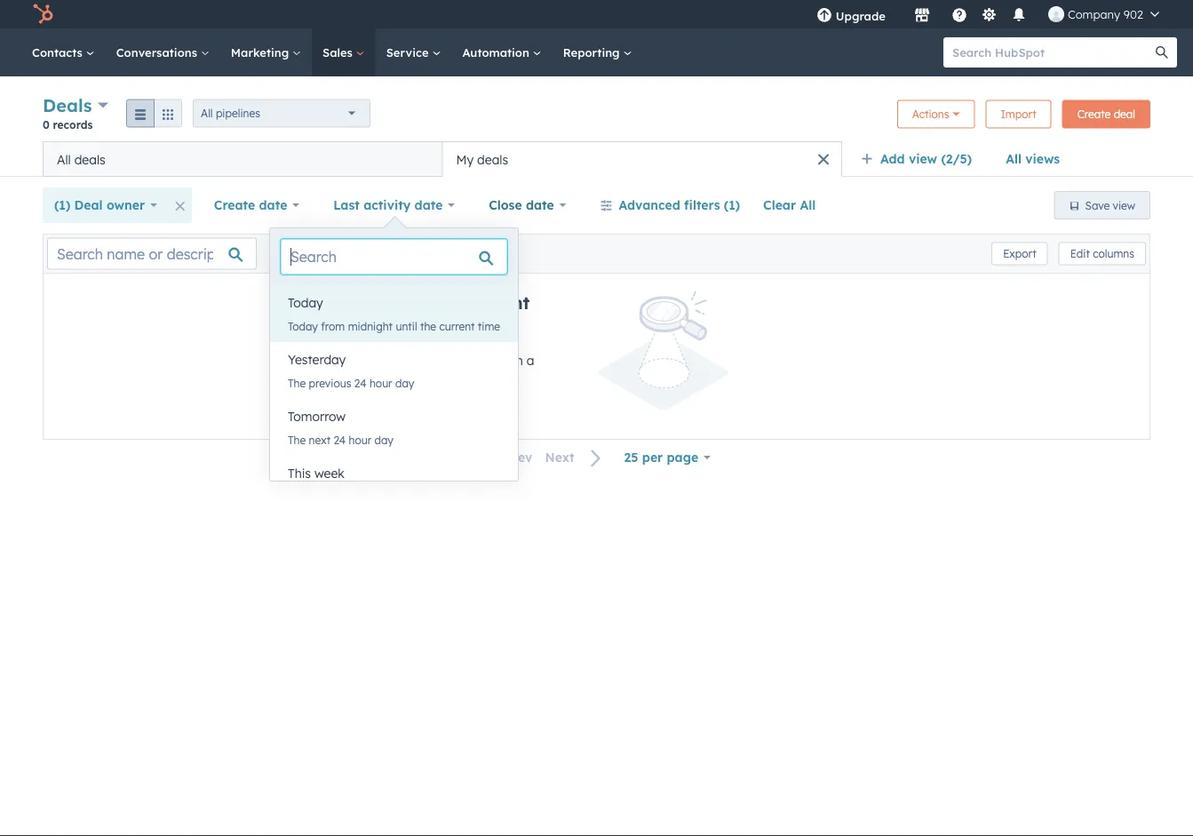Task type: describe. For each thing, give the bounding box(es) containing it.
next button
[[539, 446, 613, 470]]

few
[[284, 374, 305, 390]]

last activity date button
[[322, 187, 467, 223]]

see
[[362, 353, 382, 368]]

my deals
[[456, 151, 508, 167]]

all views link
[[994, 141, 1072, 177]]

company 902
[[1068, 7, 1143, 21]]

midnight
[[348, 319, 393, 333]]

expecting
[[284, 353, 343, 368]]

import
[[1001, 108, 1037, 121]]

deals for my deals
[[477, 151, 508, 167]]

1 today from the top
[[288, 295, 323, 311]]

no deals match the current filters.
[[284, 291, 530, 336]]

list box containing today
[[270, 285, 518, 513]]

(1) deal owner
[[54, 197, 145, 213]]

last activity date
[[333, 197, 443, 213]]

edit columns
[[1070, 247, 1135, 260]]

all pipelines
[[201, 107, 260, 120]]

actions button
[[897, 100, 975, 128]]

prev
[[505, 450, 533, 465]]

advanced filters (1)
[[619, 197, 740, 213]]

the inside today today from midnight until the current time
[[420, 319, 436, 333]]

week
[[314, 466, 345, 481]]

create date
[[214, 197, 287, 213]]

contacts link
[[21, 28, 105, 76]]

marketplaces image
[[914, 8, 930, 24]]

0
[[43, 118, 50, 131]]

automation
[[462, 45, 533, 60]]

as
[[360, 374, 374, 390]]

deals banner
[[43, 92, 1151, 141]]

marketing
[[231, 45, 292, 60]]

reporting
[[563, 45, 623, 60]]

hubspot link
[[21, 4, 67, 25]]

upgrade image
[[816, 8, 832, 24]]

(2/5)
[[941, 151, 972, 167]]

the for tomorrow
[[288, 433, 306, 446]]

create deal button
[[1062, 100, 1151, 128]]

current inside today today from midnight until the current time
[[439, 319, 475, 333]]

page
[[667, 450, 699, 465]]

deals button
[[43, 92, 108, 118]]

search image
[[1156, 46, 1168, 59]]

2 today from the top
[[288, 319, 318, 333]]

contacts
[[32, 45, 86, 60]]

clear all
[[763, 197, 816, 213]]

deals?
[[412, 353, 451, 368]]

the inside 'no deals match the current filters.'
[[432, 291, 460, 314]]

deal
[[74, 197, 103, 213]]

tomorrow
[[288, 409, 346, 424]]

add view (2/5)
[[880, 151, 972, 167]]

up.
[[493, 374, 511, 390]]

sales
[[323, 45, 356, 60]]

my deals button
[[442, 141, 842, 177]]

prev button
[[471, 446, 539, 469]]

all deals button
[[43, 141, 442, 177]]

export
[[1003, 247, 1037, 260]]

today today from midnight until the current time
[[288, 295, 500, 333]]

close date
[[489, 197, 554, 213]]

company 902 button
[[1038, 0, 1170, 28]]

try
[[455, 353, 472, 368]]

deal
[[1114, 108, 1135, 121]]

in
[[513, 353, 523, 368]]

clear all button
[[752, 187, 827, 223]]

date inside 'dropdown button'
[[415, 197, 443, 213]]

deals inside popup button
[[43, 94, 92, 116]]

activity
[[363, 197, 411, 213]]

reporting link
[[552, 28, 643, 76]]

current inside 'no deals match the current filters.'
[[465, 291, 530, 314]]

deals for all deals
[[74, 151, 105, 167]]

to
[[346, 353, 358, 368]]

all for all views
[[1006, 151, 1022, 167]]

company
[[1068, 7, 1120, 21]]

hour for tomorrow
[[349, 433, 372, 446]]

views
[[1025, 151, 1060, 167]]

group inside deals banner
[[126, 99, 182, 127]]

the for yesterday
[[288, 376, 306, 390]]

hour for yesterday
[[370, 376, 392, 390]]

next
[[309, 433, 331, 446]]

902
[[1124, 7, 1143, 21]]

create for create deal
[[1077, 108, 1111, 121]]

Search HubSpot search field
[[944, 37, 1161, 68]]

hubspot image
[[32, 4, 53, 25]]

save view
[[1085, 199, 1135, 212]]

deals inside 'no deals match the current filters.'
[[315, 291, 365, 314]]

24 for tomorrow
[[334, 433, 346, 446]]

all right clear
[[800, 197, 816, 213]]

day for yesterday
[[395, 376, 414, 390]]

again
[[476, 353, 509, 368]]

close date button
[[477, 187, 578, 223]]

yesterday
[[288, 352, 346, 367]]

per
[[642, 450, 663, 465]]

tomorrow button
[[270, 399, 518, 434]]



Task type: locate. For each thing, give the bounding box(es) containing it.
(1) deal owner button
[[43, 187, 169, 223]]

import button
[[986, 100, 1052, 128]]

marketing link
[[220, 28, 312, 76]]

24 right next
[[334, 433, 346, 446]]

the inside the tomorrow the next 24 hour day
[[288, 433, 306, 446]]

day up "this week" button
[[375, 433, 394, 446]]

this
[[288, 466, 311, 481]]

view right save
[[1113, 199, 1135, 212]]

deals up '0 records'
[[43, 94, 92, 116]]

1 vertical spatial deals
[[315, 291, 365, 314]]

menu containing company 902
[[804, 0, 1172, 28]]

0 vertical spatial 24
[[354, 376, 367, 390]]

records
[[53, 118, 93, 131]]

match
[[370, 291, 426, 314]]

notifications image
[[1011, 8, 1027, 24]]

date for create date
[[259, 197, 287, 213]]

menu
[[804, 0, 1172, 28]]

view right 'add'
[[909, 151, 937, 167]]

deals up from
[[315, 291, 365, 314]]

2 (1) from the left
[[724, 197, 740, 213]]

date inside "popup button"
[[259, 197, 287, 213]]

today up filters.
[[288, 295, 323, 311]]

create for create date
[[214, 197, 255, 213]]

(1) right filters
[[724, 197, 740, 213]]

1 date from the left
[[259, 197, 287, 213]]

1 horizontal spatial deals
[[315, 291, 365, 314]]

search button
[[1147, 37, 1177, 68]]

owner
[[107, 197, 145, 213]]

all deals
[[57, 151, 105, 167]]

today down no in the top of the page
[[288, 319, 318, 333]]

all views
[[1006, 151, 1060, 167]]

(1)
[[54, 197, 70, 213], [724, 197, 740, 213]]

1 horizontal spatial date
[[415, 197, 443, 213]]

settings link
[[978, 5, 1000, 24]]

columns
[[1093, 247, 1135, 260]]

0 horizontal spatial create
[[214, 197, 255, 213]]

create inside button
[[1077, 108, 1111, 121]]

the
[[432, 291, 460, 314], [420, 319, 436, 333], [377, 374, 396, 390]]

save view button
[[1054, 191, 1151, 219]]

0 vertical spatial current
[[465, 291, 530, 314]]

time
[[478, 319, 500, 333]]

24 inside yesterday the previous 24 hour day
[[354, 376, 367, 390]]

create down all deals button
[[214, 197, 255, 213]]

the right as at the top of the page
[[377, 374, 396, 390]]

0 horizontal spatial 24
[[334, 433, 346, 446]]

1 horizontal spatial view
[[1113, 199, 1135, 212]]

1 vertical spatial the
[[288, 433, 306, 446]]

edit
[[1070, 247, 1090, 260]]

from
[[321, 319, 345, 333]]

export button
[[992, 242, 1048, 265]]

all inside 'popup button'
[[201, 107, 213, 120]]

1 (1) from the left
[[54, 197, 70, 213]]

group
[[126, 99, 182, 127]]

view for add
[[909, 151, 937, 167]]

Search name or description search field
[[47, 238, 257, 270]]

2 vertical spatial the
[[377, 374, 396, 390]]

system
[[399, 374, 441, 390]]

3 date from the left
[[526, 197, 554, 213]]

(1) left deal
[[54, 197, 70, 213]]

a
[[527, 353, 534, 368]]

1 vertical spatial day
[[375, 433, 394, 446]]

yesterday button
[[270, 342, 518, 378]]

settings image
[[981, 8, 997, 24]]

list box
[[270, 285, 518, 513]]

day for tomorrow
[[375, 433, 394, 446]]

25
[[624, 450, 638, 465]]

1 horizontal spatial day
[[395, 376, 414, 390]]

all for all deals
[[57, 151, 71, 167]]

deals down the records
[[74, 151, 105, 167]]

24 down to
[[354, 376, 367, 390]]

upgrade
[[836, 8, 886, 23]]

hour right next
[[349, 433, 372, 446]]

0 vertical spatial day
[[395, 376, 414, 390]]

all down '0 records'
[[57, 151, 71, 167]]

the inside expecting to see new deals? try again in a few seconds as the system catches up.
[[377, 374, 396, 390]]

yesterday the previous 24 hour day
[[288, 352, 414, 390]]

0 horizontal spatial date
[[259, 197, 287, 213]]

24 for yesterday
[[354, 376, 367, 390]]

actions
[[912, 108, 949, 121]]

date right close
[[526, 197, 554, 213]]

hour inside yesterday the previous 24 hour day
[[370, 376, 392, 390]]

filters
[[684, 197, 720, 213]]

1 deals from the left
[[74, 151, 105, 167]]

1 vertical spatial current
[[439, 319, 475, 333]]

hour down see
[[370, 376, 392, 390]]

all left the pipelines
[[201, 107, 213, 120]]

the down expecting on the top left of the page
[[288, 376, 306, 390]]

the right match
[[432, 291, 460, 314]]

date down all deals button
[[259, 197, 287, 213]]

sales link
[[312, 28, 376, 76]]

last
[[333, 197, 360, 213]]

1 horizontal spatial (1)
[[724, 197, 740, 213]]

pagination navigation
[[471, 446, 613, 470]]

day inside yesterday the previous 24 hour day
[[395, 376, 414, 390]]

1 vertical spatial view
[[1113, 199, 1135, 212]]

0 horizontal spatial (1)
[[54, 197, 70, 213]]

2 the from the top
[[288, 433, 306, 446]]

day down new
[[395, 376, 414, 390]]

0 horizontal spatial day
[[375, 433, 394, 446]]

0 vertical spatial deals
[[43, 94, 92, 116]]

edit columns button
[[1059, 242, 1146, 265]]

24
[[354, 376, 367, 390], [334, 433, 346, 446]]

next
[[545, 450, 574, 465]]

deals
[[43, 94, 92, 116], [315, 291, 365, 314]]

previous
[[309, 376, 351, 390]]

conversations link
[[105, 28, 220, 76]]

0 vertical spatial today
[[288, 295, 323, 311]]

1 horizontal spatial 24
[[354, 376, 367, 390]]

my
[[456, 151, 474, 167]]

until
[[396, 319, 417, 333]]

0 horizontal spatial view
[[909, 151, 937, 167]]

deals
[[74, 151, 105, 167], [477, 151, 508, 167]]

the left next
[[288, 433, 306, 446]]

all for all pipelines
[[201, 107, 213, 120]]

create left deal at the right
[[1077, 108, 1111, 121]]

1 horizontal spatial create
[[1077, 108, 1111, 121]]

2 horizontal spatial date
[[526, 197, 554, 213]]

close
[[489, 197, 522, 213]]

seconds
[[309, 374, 357, 390]]

date inside 'popup button'
[[526, 197, 554, 213]]

0 horizontal spatial deals
[[74, 151, 105, 167]]

all left views
[[1006, 151, 1022, 167]]

Search search field
[[281, 239, 507, 275]]

catches
[[444, 374, 490, 390]]

view for save
[[1113, 199, 1135, 212]]

today button
[[270, 285, 518, 321]]

create inside "popup button"
[[214, 197, 255, 213]]

create deal
[[1077, 108, 1135, 121]]

new
[[385, 353, 409, 368]]

day inside the tomorrow the next 24 hour day
[[375, 433, 394, 446]]

the
[[288, 376, 306, 390], [288, 433, 306, 446]]

0 records
[[43, 118, 93, 131]]

2 deals from the left
[[477, 151, 508, 167]]

the inside yesterday the previous 24 hour day
[[288, 376, 306, 390]]

current up time
[[465, 291, 530, 314]]

1 vertical spatial the
[[420, 319, 436, 333]]

date right activity
[[415, 197, 443, 213]]

(1) inside popup button
[[54, 197, 70, 213]]

0 vertical spatial view
[[909, 151, 937, 167]]

advanced
[[619, 197, 680, 213]]

1 vertical spatial hour
[[349, 433, 372, 446]]

1 horizontal spatial deals
[[477, 151, 508, 167]]

1 the from the top
[[288, 376, 306, 390]]

hour
[[370, 376, 392, 390], [349, 433, 372, 446]]

hour inside the tomorrow the next 24 hour day
[[349, 433, 372, 446]]

2 date from the left
[[415, 197, 443, 213]]

deals right my
[[477, 151, 508, 167]]

tomorrow the next 24 hour day
[[288, 409, 394, 446]]

date for close date
[[526, 197, 554, 213]]

automation link
[[452, 28, 552, 76]]

date
[[259, 197, 287, 213], [415, 197, 443, 213], [526, 197, 554, 213]]

help image
[[951, 8, 967, 24]]

1 vertical spatial today
[[288, 319, 318, 333]]

add
[[880, 151, 905, 167]]

0 vertical spatial the
[[432, 291, 460, 314]]

25 per page button
[[613, 440, 722, 475]]

advanced filters (1) button
[[589, 187, 752, 223]]

expecting to see new deals? try again in a few seconds as the system catches up.
[[284, 353, 534, 390]]

the right until
[[420, 319, 436, 333]]

no
[[284, 291, 310, 314]]

help button
[[944, 0, 975, 28]]

0 horizontal spatial deals
[[43, 94, 92, 116]]

(1) inside button
[[724, 197, 740, 213]]

1 vertical spatial 24
[[334, 433, 346, 446]]

mateo roberts image
[[1048, 6, 1064, 22]]

notifications button
[[1004, 0, 1034, 28]]

service link
[[376, 28, 452, 76]]

this week button
[[270, 456, 518, 491]]

current left time
[[439, 319, 475, 333]]

0 vertical spatial the
[[288, 376, 306, 390]]

view
[[909, 151, 937, 167], [1113, 199, 1135, 212]]

pipelines
[[216, 107, 260, 120]]

0 vertical spatial hour
[[370, 376, 392, 390]]

view inside button
[[1113, 199, 1135, 212]]

all
[[201, 107, 213, 120], [1006, 151, 1022, 167], [57, 151, 71, 167], [800, 197, 816, 213]]

today
[[288, 295, 323, 311], [288, 319, 318, 333]]

24 inside the tomorrow the next 24 hour day
[[334, 433, 346, 446]]

1 vertical spatial create
[[214, 197, 255, 213]]

0 vertical spatial create
[[1077, 108, 1111, 121]]

create date button
[[202, 187, 311, 223]]

all inside "link"
[[1006, 151, 1022, 167]]

clear
[[763, 197, 796, 213]]

all pipelines button
[[193, 99, 371, 127]]

view inside popup button
[[909, 151, 937, 167]]

marketplaces button
[[903, 0, 941, 28]]



Task type: vqa. For each thing, say whether or not it's contained in the screenshot.
'Overall rating' meter
no



